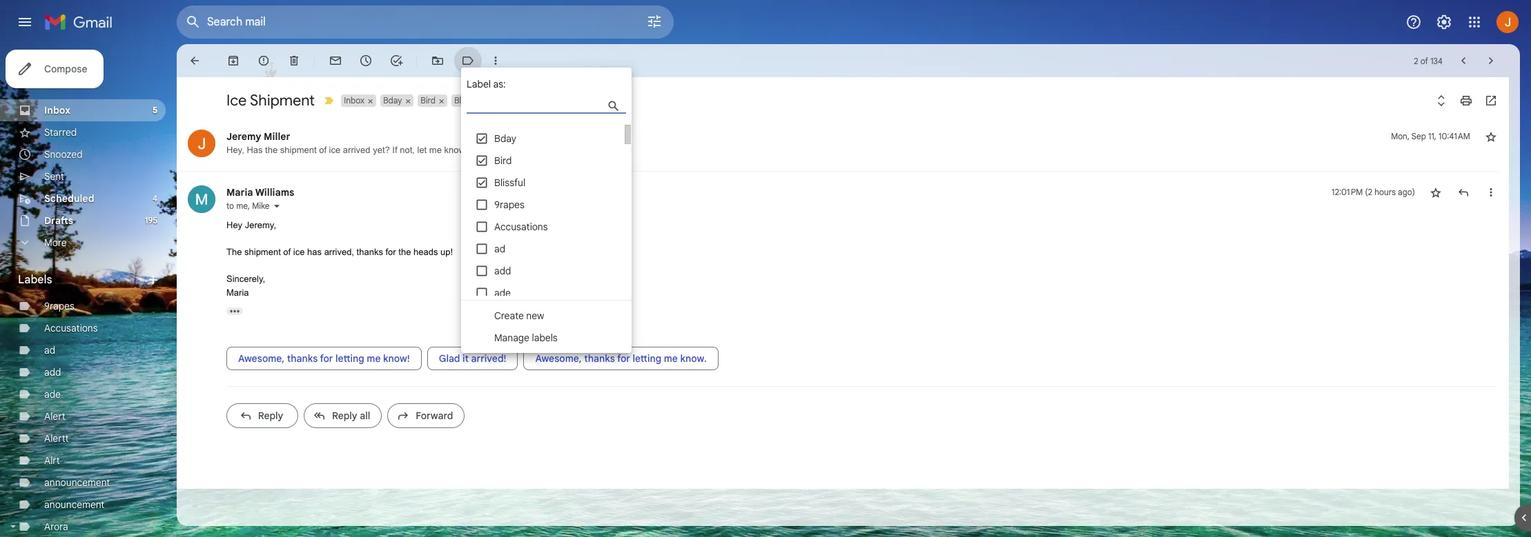 Task type: vqa. For each thing, say whether or not it's contained in the screenshot.
page
no



Task type: locate. For each thing, give the bounding box(es) containing it.
9rapes link
[[44, 300, 74, 313]]

bday inside button
[[383, 95, 402, 106]]

maria williams
[[226, 186, 294, 199]]

bird
[[421, 95, 436, 106], [494, 155, 512, 167]]

5
[[153, 105, 157, 115]]

the shipment of ice has arrived, thanks for the heads up!
[[226, 247, 453, 258]]

letting for know!
[[336, 353, 364, 365]]

maria up to me , mike
[[226, 186, 253, 199]]

letting for know.
[[633, 353, 661, 365]]

back to inbox image
[[188, 54, 202, 68]]

of right '2'
[[1421, 56, 1428, 66]]

bday
[[383, 95, 402, 106], [494, 133, 516, 145]]

0 vertical spatial shipment
[[280, 145, 317, 155]]

awesome, down the labels
[[535, 353, 582, 365]]

0 horizontal spatial inbox
[[44, 104, 70, 117]]

arora link
[[44, 521, 68, 534]]

0 horizontal spatial for
[[320, 353, 333, 365]]

0 vertical spatial ade
[[494, 287, 511, 300]]

2 of 134
[[1414, 56, 1443, 66]]

0 horizontal spatial ade
[[44, 389, 61, 401]]

inbox
[[344, 95, 365, 106], [44, 104, 70, 117]]

the left heads
[[399, 247, 411, 258]]

1 vertical spatial bird
[[494, 155, 512, 167]]

2 horizontal spatial of
[[1421, 56, 1428, 66]]

0 horizontal spatial thanks
[[287, 353, 318, 365]]

1 vertical spatial shipment
[[244, 247, 281, 258]]

2 letting from the left
[[633, 353, 661, 365]]

bird inside button
[[421, 95, 436, 106]]

2 vertical spatial of
[[283, 247, 291, 258]]

if
[[392, 145, 397, 155]]

create
[[494, 310, 524, 322]]

me left know.
[[664, 353, 678, 365]]

add up 'create'
[[494, 265, 511, 278]]

bird right 'bday' button
[[421, 95, 436, 106]]

12:01 pm (2 hours ago) cell
[[1332, 186, 1415, 200]]

maria inside sincerely, maria
[[226, 288, 249, 298]]

announcement link
[[44, 477, 110, 489]]

0 horizontal spatial of
[[283, 247, 291, 258]]

reply
[[258, 410, 283, 422], [332, 410, 357, 422]]

move to image
[[431, 54, 445, 68]]

for
[[386, 247, 396, 258], [320, 353, 333, 365], [617, 353, 630, 365]]

letting left know!
[[336, 353, 364, 365]]

ice
[[329, 145, 341, 155], [293, 247, 305, 258]]

ade link
[[44, 389, 61, 401]]

4
[[153, 193, 157, 204]]

bird right when
[[494, 155, 512, 167]]

Label-as menu open text field
[[467, 97, 652, 114]]

1 awesome, from the left
[[238, 353, 285, 365]]

alrt link
[[44, 455, 60, 467]]

sent link
[[44, 171, 64, 183]]

0 horizontal spatial it
[[463, 353, 469, 365]]

1 horizontal spatial inbox
[[344, 95, 365, 106]]

maria down sincerely,
[[226, 288, 249, 298]]

up!
[[440, 247, 453, 258]]

1 horizontal spatial ade
[[494, 287, 511, 300]]

awesome, thanks for letting me know!
[[238, 353, 410, 365]]

1 horizontal spatial add
[[494, 265, 511, 278]]

inbox up the starred
[[44, 104, 70, 117]]

9rapes up 'accusations' link
[[44, 300, 74, 313]]

letting inside awesome, thanks for letting me know! button
[[336, 353, 364, 365]]

ade down add link
[[44, 389, 61, 401]]

ad right up!
[[494, 243, 505, 255]]

blissful down does.
[[494, 177, 526, 189]]

1 horizontal spatial bird
[[494, 155, 512, 167]]

add
[[494, 265, 511, 278], [44, 367, 61, 379]]

ice
[[226, 91, 247, 110]]

ad
[[494, 243, 505, 255], [44, 344, 55, 357]]

bday button
[[380, 95, 403, 107]]

1 vertical spatial it
[[463, 353, 469, 365]]

1 vertical spatial accusations
[[44, 322, 98, 335]]

of left has
[[283, 247, 291, 258]]

0 vertical spatial ice
[[329, 145, 341, 155]]

the
[[265, 145, 278, 155], [399, 247, 411, 258]]

accusations
[[494, 221, 548, 233], [44, 322, 98, 335]]

ade
[[494, 287, 511, 300], [44, 389, 61, 401]]

1 vertical spatial the
[[399, 247, 411, 258]]

9rapes inside labels 'navigation'
[[44, 300, 74, 313]]

1 horizontal spatial ice
[[329, 145, 341, 155]]

1 horizontal spatial blissful
[[494, 177, 526, 189]]

anouncement link
[[44, 499, 105, 512]]

2 maria from the top
[[226, 288, 249, 298]]

0 horizontal spatial ice
[[293, 247, 305, 258]]

blissful inside button
[[454, 95, 481, 106]]

manage labels
[[494, 332, 558, 344]]

hey
[[226, 220, 242, 231]]

not,
[[400, 145, 415, 155]]

ad up add link
[[44, 344, 55, 357]]

it
[[492, 145, 496, 155], [463, 353, 469, 365]]

of left arrived on the top left of the page
[[319, 145, 327, 155]]

9rapes
[[494, 199, 525, 211], [44, 300, 74, 313]]

inbox inside button
[[344, 95, 365, 106]]

2 horizontal spatial thanks
[[584, 353, 615, 365]]

2 reply from the left
[[332, 410, 357, 422]]

shipment down jeremy,
[[244, 247, 281, 258]]

0 vertical spatial maria
[[226, 186, 253, 199]]

main menu image
[[17, 14, 33, 30]]

0 vertical spatial accusations
[[494, 221, 548, 233]]

thanks for awesome, thanks for letting me know!
[[287, 353, 318, 365]]

1 horizontal spatial reply
[[332, 410, 357, 422]]

more image
[[489, 54, 503, 68]]

9rapes down does.
[[494, 199, 525, 211]]

does.
[[499, 145, 521, 155]]

snooze image
[[359, 54, 373, 68]]

,
[[248, 201, 250, 211]]

inbox link
[[44, 104, 70, 117]]

0 vertical spatial of
[[1421, 56, 1428, 66]]

snoozed link
[[44, 148, 83, 161]]

1 vertical spatial of
[[319, 145, 327, 155]]

ad link
[[44, 344, 55, 357]]

0 horizontal spatial letting
[[336, 353, 364, 365]]

1 horizontal spatial ad
[[494, 243, 505, 255]]

announcement
[[44, 477, 110, 489]]

0 vertical spatial it
[[492, 145, 496, 155]]

me left know!
[[367, 353, 381, 365]]

1 vertical spatial ade
[[44, 389, 61, 401]]

awesome, thanks for letting me know! button
[[226, 347, 422, 371]]

label as:
[[467, 78, 506, 90]]

0 vertical spatial blissful
[[454, 95, 481, 106]]

2 horizontal spatial for
[[617, 353, 630, 365]]

labels heading
[[18, 273, 146, 287]]

list
[[177, 116, 1498, 440]]

1 vertical spatial ice
[[293, 247, 305, 258]]

bday left bird button
[[383, 95, 402, 106]]

1 letting from the left
[[336, 353, 364, 365]]

0 vertical spatial the
[[265, 145, 278, 155]]

jeremy miller
[[226, 130, 290, 143]]

settings image
[[1436, 14, 1453, 30]]

me
[[429, 145, 442, 155], [236, 201, 248, 211], [367, 353, 381, 365], [664, 353, 678, 365]]

labels image
[[461, 54, 475, 68]]

inbox for inbox button
[[344, 95, 365, 106]]

has
[[247, 145, 263, 155]]

letting left know.
[[633, 353, 661, 365]]

1 horizontal spatial awesome,
[[535, 353, 582, 365]]

for for awesome, thanks for letting me know.
[[617, 353, 630, 365]]

1 vertical spatial add
[[44, 367, 61, 379]]

labels navigation
[[0, 44, 177, 538]]

inbox inside labels 'navigation'
[[44, 104, 70, 117]]

ad inside labels 'navigation'
[[44, 344, 55, 357]]

ade up 'create'
[[494, 287, 511, 300]]

starred
[[44, 126, 77, 139]]

1 horizontal spatial of
[[319, 145, 327, 155]]

miller
[[264, 130, 290, 143]]

the down miller at the left top
[[265, 145, 278, 155]]

it right glad
[[463, 353, 469, 365]]

0 vertical spatial ad
[[494, 243, 505, 255]]

Not starred checkbox
[[1429, 186, 1443, 200]]

glad it arrived! button
[[427, 347, 518, 371]]

bday right when
[[494, 133, 516, 145]]

awesome,
[[238, 353, 285, 365], [535, 353, 582, 365]]

1 horizontal spatial bday
[[494, 133, 516, 145]]

newer image
[[1457, 54, 1470, 68]]

jeremy,
[[245, 220, 276, 231]]

shipment
[[280, 145, 317, 155], [244, 247, 281, 258]]

awesome, thanks for letting me know.
[[535, 353, 707, 365]]

sincerely, maria
[[226, 274, 265, 298]]

0 horizontal spatial awesome,
[[238, 353, 285, 365]]

1 horizontal spatial it
[[492, 145, 496, 155]]

blissful down label
[[454, 95, 481, 106]]

0 horizontal spatial bird
[[421, 95, 436, 106]]

of
[[1421, 56, 1428, 66], [319, 145, 327, 155], [283, 247, 291, 258]]

ice left has
[[293, 247, 305, 258]]

0 horizontal spatial bday
[[383, 95, 402, 106]]

awesome, down show trimmed content icon
[[238, 353, 285, 365]]

inbox for inbox link
[[44, 104, 70, 117]]

new
[[526, 310, 544, 322]]

0 horizontal spatial 9rapes
[[44, 300, 74, 313]]

add up ade link
[[44, 367, 61, 379]]

1 vertical spatial blissful
[[494, 177, 526, 189]]

1 vertical spatial 9rapes
[[44, 300, 74, 313]]

0 horizontal spatial reply
[[258, 410, 283, 422]]

heads
[[414, 247, 438, 258]]

yet?
[[373, 145, 390, 155]]

1 vertical spatial maria
[[226, 288, 249, 298]]

letting inside awesome, thanks for letting me know. button
[[633, 353, 661, 365]]

0 horizontal spatial ad
[[44, 344, 55, 357]]

None search field
[[177, 6, 674, 39]]

0 horizontal spatial add
[[44, 367, 61, 379]]

for inside awesome, thanks for letting me know. button
[[617, 353, 630, 365]]

0 vertical spatial bday
[[383, 95, 402, 106]]

2 awesome, from the left
[[535, 353, 582, 365]]

1 reply from the left
[[258, 410, 283, 422]]

thanks for awesome, thanks for letting me know.
[[584, 353, 615, 365]]

for inside awesome, thanks for letting me know! button
[[320, 353, 333, 365]]

0 vertical spatial bird
[[421, 95, 436, 106]]

letting
[[336, 353, 364, 365], [633, 353, 661, 365]]

starred link
[[44, 126, 77, 139]]

blissful
[[454, 95, 481, 106], [494, 177, 526, 189]]

1 vertical spatial ad
[[44, 344, 55, 357]]

1 horizontal spatial letting
[[633, 353, 661, 365]]

shipment down miller at the left top
[[280, 145, 317, 155]]

0 horizontal spatial accusations
[[44, 322, 98, 335]]

0 horizontal spatial blissful
[[454, 95, 481, 106]]

arrived
[[343, 145, 370, 155]]

it right when
[[492, 145, 496, 155]]

ice left arrived on the top left of the page
[[329, 145, 341, 155]]

1 horizontal spatial 9rapes
[[494, 199, 525, 211]]

inbox left 'bday' button
[[344, 95, 365, 106]]

reply all
[[332, 410, 370, 422]]

it inside button
[[463, 353, 469, 365]]

1 horizontal spatial accusations
[[494, 221, 548, 233]]

add inside labels 'navigation'
[[44, 367, 61, 379]]

show trimmed content image
[[226, 308, 243, 315]]



Task type: describe. For each thing, give the bounding box(es) containing it.
archive image
[[226, 54, 240, 68]]

to me , mike
[[226, 201, 270, 211]]

accusations inside labels 'navigation'
[[44, 322, 98, 335]]

reply for reply
[[258, 410, 283, 422]]

accusations link
[[44, 322, 98, 335]]

hey jeremy,
[[226, 220, 276, 231]]

scheduled
[[44, 193, 94, 205]]

glad it arrived!
[[439, 353, 506, 365]]

awesome, for awesome, thanks for letting me know.
[[535, 353, 582, 365]]

drafts link
[[44, 215, 73, 227]]

12:01 pm
[[1332, 187, 1363, 197]]

older image
[[1484, 54, 1498, 68]]

1 maria from the top
[[226, 186, 253, 199]]

williams
[[255, 186, 294, 199]]

as:
[[493, 78, 506, 90]]

forward
[[416, 410, 453, 422]]

search mail image
[[181, 10, 206, 35]]

more
[[44, 237, 67, 249]]

1 horizontal spatial thanks
[[357, 247, 383, 258]]

1 vertical spatial bday
[[494, 133, 516, 145]]

alrt
[[44, 455, 60, 467]]

me right let
[[429, 145, 442, 155]]

know.
[[680, 353, 707, 365]]

arora
[[44, 521, 68, 534]]

1 horizontal spatial for
[[386, 247, 396, 258]]

2
[[1414, 56, 1418, 66]]

hours
[[1375, 187, 1396, 197]]

blissful button
[[451, 95, 482, 107]]

scheduled link
[[44, 193, 94, 205]]

the
[[226, 247, 242, 258]]

sincerely,
[[226, 274, 265, 284]]

forward link
[[388, 404, 465, 429]]

195
[[145, 215, 157, 226]]

show details image
[[272, 202, 281, 211]]

ice shipment
[[226, 91, 315, 110]]

awesome, for awesome, thanks for letting me know!
[[238, 353, 285, 365]]

compose button
[[6, 50, 104, 88]]

12:01 pm (2 hours ago)
[[1332, 187, 1415, 197]]

shipment
[[250, 91, 315, 110]]

0 vertical spatial add
[[494, 265, 511, 278]]

labels
[[18, 273, 52, 287]]

create new
[[494, 310, 544, 322]]

drafts
[[44, 215, 73, 227]]

bird button
[[418, 95, 437, 107]]

alert
[[44, 411, 65, 423]]

ade inside labels 'navigation'
[[44, 389, 61, 401]]

arrived!
[[471, 353, 506, 365]]

mark as unread image
[[329, 54, 342, 68]]

advanced search options image
[[641, 8, 668, 35]]

thanks,
[[523, 145, 555, 155]]

delete image
[[287, 54, 301, 68]]

reply all link
[[304, 404, 382, 429]]

glad
[[439, 353, 460, 365]]

add link
[[44, 367, 61, 379]]

0 horizontal spatial the
[[265, 145, 278, 155]]

alertt
[[44, 433, 69, 445]]

ago)
[[1398, 187, 1415, 197]]

list containing jeremy miller
[[177, 116, 1498, 440]]

let
[[417, 145, 427, 155]]

compose
[[44, 63, 87, 75]]

(2
[[1365, 187, 1373, 197]]

know
[[444, 145, 465, 155]]

awesome, thanks for letting me know. button
[[524, 347, 718, 371]]

mike
[[252, 201, 270, 211]]

labels
[[532, 332, 558, 344]]

know!
[[383, 353, 410, 365]]

0 vertical spatial 9rapes
[[494, 199, 525, 211]]

snoozed
[[44, 148, 83, 161]]

all
[[360, 410, 370, 422]]

label
[[467, 78, 491, 90]]

report spam image
[[257, 54, 271, 68]]

hey,
[[226, 145, 244, 155]]

inbox button
[[341, 95, 366, 107]]

reply link
[[226, 404, 298, 429]]

jeremy
[[226, 130, 261, 143]]

134
[[1431, 56, 1443, 66]]

Search mail text field
[[207, 15, 608, 29]]

add to tasks image
[[389, 54, 403, 68]]

more button
[[0, 232, 166, 254]]

sent
[[44, 171, 64, 183]]

hey, has the shipment of ice arrived yet? if not, let me know when it does. thanks,
[[226, 145, 555, 155]]

1 horizontal spatial the
[[399, 247, 411, 258]]

reply for reply all
[[332, 410, 357, 422]]

gmail image
[[44, 8, 119, 36]]

alertt link
[[44, 433, 69, 445]]

alert link
[[44, 411, 65, 423]]

me right to
[[236, 201, 248, 211]]

to
[[226, 201, 234, 211]]

when
[[468, 145, 489, 155]]

manage
[[494, 332, 529, 344]]

has
[[307, 247, 322, 258]]

for for awesome, thanks for letting me know!
[[320, 353, 333, 365]]



